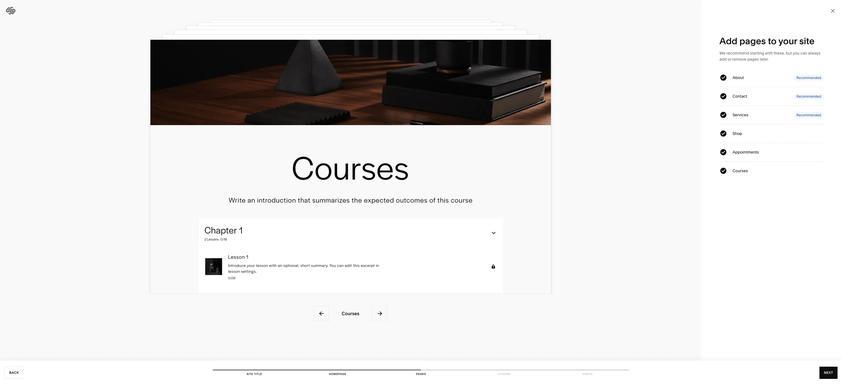 Task type: locate. For each thing, give the bounding box(es) containing it.
next button
[[820, 367, 838, 380]]

we
[[720, 51, 726, 56]]

add
[[720, 36, 738, 47]]

services
[[733, 113, 749, 118]]

colors
[[498, 373, 511, 376]]

1 vertical spatial pages
[[748, 57, 759, 62]]

courses
[[733, 169, 748, 174], [342, 311, 360, 317]]

site
[[247, 373, 253, 376]]

0 vertical spatial pages
[[740, 36, 766, 47]]

1 vertical spatial recommended
[[797, 94, 821, 99]]

0 horizontal spatial courses
[[342, 311, 360, 317]]

fonts
[[583, 373, 593, 376]]

view next image
[[377, 311, 383, 317]]

shop page with products image
[[174, 30, 527, 254]]

later.
[[760, 57, 769, 62]]

pages up starting at the top of page
[[740, 36, 766, 47]]

we recommend starting with these, but you can always add or remove pages later.
[[720, 51, 821, 62]]

you
[[793, 51, 800, 56]]

1 vertical spatial courses
[[342, 311, 360, 317]]

add pages to your site
[[720, 36, 815, 47]]

3 recommended from the top
[[797, 113, 821, 117]]

recommended
[[797, 76, 821, 80], [797, 94, 821, 99], [797, 113, 821, 117]]

remove
[[733, 57, 747, 62]]

always
[[808, 51, 821, 56]]

site
[[800, 36, 815, 47]]

your
[[779, 36, 798, 47]]

2 recommended from the top
[[797, 94, 821, 99]]

2 vertical spatial recommended
[[797, 113, 821, 117]]

title
[[254, 373, 262, 376]]

1 recommended from the top
[[797, 76, 821, 80]]

recommend
[[727, 51, 749, 56]]

contact
[[733, 94, 747, 99]]

0 vertical spatial recommended
[[797, 76, 821, 80]]

to
[[768, 36, 777, 47]]

0 vertical spatial courses
[[733, 169, 748, 174]]

recommended for about
[[797, 76, 821, 80]]

pages down starting at the top of page
[[748, 57, 759, 62]]

pages
[[740, 36, 766, 47], [748, 57, 759, 62]]

about
[[733, 75, 744, 80]]



Task type: describe. For each thing, give the bounding box(es) containing it.
services page with three services, pricing, and service overview image
[[198, 22, 503, 216]]

recommended for contact
[[797, 94, 821, 99]]

contact page with email and phone contact, location, and contact form image
[[210, 20, 491, 198]]

recommended for services
[[797, 113, 821, 117]]

1 horizontal spatial courses
[[733, 169, 748, 174]]

with
[[765, 51, 773, 56]]

homepage
[[329, 373, 347, 376]]

add
[[720, 57, 727, 62]]

next
[[824, 371, 833, 375]]

but
[[786, 51, 792, 56]]

pages
[[416, 373, 426, 376]]

pages inside we recommend starting with these, but you can always add or remove pages later.
[[748, 57, 759, 62]]

appointments
[[733, 150, 759, 155]]

site title
[[247, 373, 262, 376]]

can
[[801, 51, 807, 56]]

or
[[728, 57, 732, 62]]

starting
[[750, 51, 764, 56]]

these,
[[774, 51, 785, 56]]

back button
[[4, 367, 24, 380]]

shop
[[733, 131, 742, 136]]

courses page with image, course overview, start course button and course outline. image
[[150, 39, 551, 294]]

back
[[9, 371, 19, 375]]

about page with text and images image
[[186, 26, 515, 235]]

view previous image
[[318, 311, 324, 317]]

appointments page with text and a scheduling tool image
[[162, 34, 539, 274]]



Task type: vqa. For each thing, say whether or not it's contained in the screenshot.
Contact's the Recommended
yes



